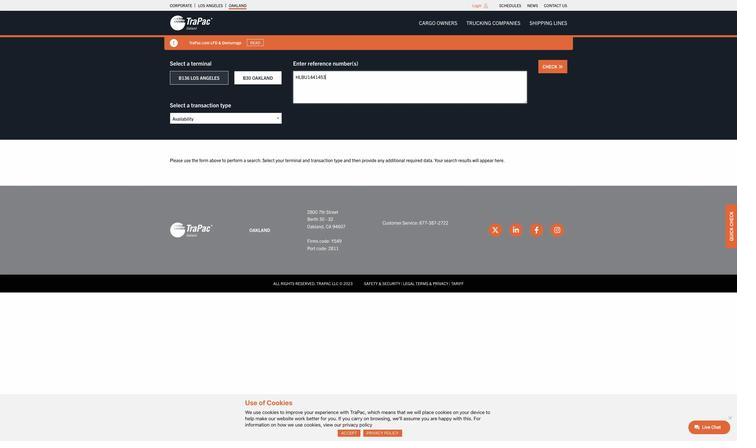 Task type: describe. For each thing, give the bounding box(es) containing it.
firms code:  y549 port code:  2811
[[307, 238, 342, 251]]

appear
[[480, 157, 494, 163]]

then
[[352, 157, 361, 163]]

cargo owners
[[419, 20, 458, 26]]

for
[[321, 416, 327, 421]]

safety
[[364, 281, 378, 286]]

Enter reference number(s) text field
[[293, 71, 527, 103]]

the
[[192, 157, 198, 163]]

cargo owners link
[[415, 17, 462, 29]]

schedules link
[[500, 1, 522, 9]]

view
[[323, 422, 333, 428]]

trucking companies
[[467, 20, 521, 26]]

login
[[473, 3, 482, 8]]

2023
[[344, 281, 353, 286]]

0 horizontal spatial with
[[340, 410, 349, 415]]

happy
[[439, 416, 452, 421]]

32
[[328, 216, 334, 222]]

form
[[199, 157, 209, 163]]

privacy policy
[[367, 431, 399, 436]]

30
[[320, 216, 325, 222]]

schedules
[[500, 3, 522, 8]]

2 horizontal spatial on
[[453, 410, 459, 415]]

your
[[435, 157, 443, 163]]

enter
[[293, 60, 307, 67]]

experience
[[315, 410, 339, 415]]

corporate link
[[170, 1, 192, 9]]

select for select a transaction type
[[170, 101, 186, 109]]

policy
[[385, 431, 399, 436]]

use
[[245, 399, 258, 407]]

cargo
[[419, 20, 436, 26]]

0 vertical spatial code:
[[320, 238, 330, 244]]

select a terminal
[[170, 60, 212, 67]]

make
[[256, 416, 267, 421]]

select a transaction type
[[170, 101, 231, 109]]

legal terms & privacy link
[[404, 281, 449, 286]]

0 vertical spatial los
[[198, 3, 205, 8]]

will inside use of cookies we use cookies to improve your experience with trapac, which means that we will place cookies on your device to help make our website work better for you. if you carry on browsing, we'll assume you are happy with this. for information on how we use cookies, view our privacy policy
[[415, 410, 421, 415]]

search
[[444, 157, 458, 163]]

1 horizontal spatial to
[[280, 410, 285, 415]]

2722
[[438, 220, 449, 226]]

contact us
[[544, 3, 568, 8]]

0 horizontal spatial your
[[276, 157, 284, 163]]

port
[[307, 245, 316, 251]]

a for transaction
[[187, 101, 190, 109]]

shipping lines link
[[525, 17, 572, 29]]

street
[[327, 209, 339, 215]]

1 horizontal spatial terminal
[[285, 157, 302, 163]]

2 you from the left
[[422, 416, 430, 421]]

quick check
[[729, 212, 735, 241]]

required
[[406, 157, 423, 163]]

which
[[368, 410, 381, 415]]

877-
[[420, 220, 429, 226]]

news
[[528, 3, 539, 8]]

better
[[307, 416, 320, 421]]

1 cookies from the left
[[262, 410, 279, 415]]

ca
[[326, 223, 332, 229]]

safety & security link
[[364, 281, 401, 286]]

carry
[[352, 416, 363, 421]]

cookies
[[267, 399, 293, 407]]

b30 oakland
[[243, 75, 273, 81]]

1 horizontal spatial use
[[253, 410, 261, 415]]

y549
[[331, 238, 342, 244]]

number(s)
[[333, 60, 359, 67]]

b30
[[243, 75, 251, 81]]

banner containing cargo owners
[[0, 11, 738, 50]]

2 oakland image from the top
[[170, 222, 213, 238]]

information
[[245, 422, 270, 428]]

quick check link
[[726, 204, 738, 248]]

light image
[[484, 3, 488, 8]]

2 vertical spatial a
[[244, 157, 246, 163]]

companies
[[493, 20, 521, 26]]

oakland link
[[229, 1, 247, 9]]

1 horizontal spatial &
[[379, 281, 382, 286]]

shipping lines
[[530, 20, 568, 26]]

0 horizontal spatial &
[[219, 40, 221, 45]]

0 horizontal spatial type
[[220, 101, 231, 109]]

0 vertical spatial angeles
[[206, 3, 223, 8]]

for
[[474, 416, 481, 421]]

privacy policy link
[[363, 430, 402, 437]]

1 horizontal spatial we
[[407, 410, 413, 415]]

footer containing 2800 7th street
[[0, 186, 738, 292]]

los angeles
[[198, 3, 223, 8]]

website
[[277, 416, 294, 421]]

all rights reserved. trapac llc © 2023
[[273, 281, 353, 286]]

a for terminal
[[187, 60, 190, 67]]

use of cookies we use cookies to improve your experience with trapac, which means that we will place cookies on your device to help make our website work better for you. if you carry on browsing, we'll assume you are happy with this. for information on how we use cookies, view our privacy policy
[[245, 399, 491, 428]]

demurrage
[[222, 40, 242, 45]]

trapac.com lfd & demurrage
[[189, 40, 242, 45]]

terms
[[416, 281, 429, 286]]

2 horizontal spatial your
[[460, 410, 470, 415]]

trapac,
[[350, 410, 367, 415]]

0 vertical spatial privacy
[[433, 281, 449, 286]]

privacy inside "link"
[[367, 431, 384, 436]]

lfd
[[211, 40, 218, 45]]

387-
[[429, 220, 438, 226]]

read
[[250, 40, 261, 45]]

0 vertical spatial oakland
[[229, 3, 247, 8]]

legal
[[404, 281, 415, 286]]

berth
[[307, 216, 318, 222]]

2 and from the left
[[344, 157, 351, 163]]

trapac.com
[[189, 40, 210, 45]]

2 vertical spatial use
[[295, 422, 303, 428]]



Task type: vqa. For each thing, say whether or not it's contained in the screenshot.
the right Pay
no



Task type: locate. For each thing, give the bounding box(es) containing it.
0 vertical spatial select
[[170, 60, 186, 67]]

with up if
[[340, 410, 349, 415]]

privacy down policy
[[367, 431, 384, 436]]

2 horizontal spatial &
[[430, 281, 432, 286]]

please
[[170, 157, 183, 163]]

2 vertical spatial select
[[263, 157, 275, 163]]

place
[[423, 410, 434, 415]]

customer service: 877-387-2722
[[383, 220, 449, 226]]

provide
[[362, 157, 377, 163]]

security
[[383, 281, 401, 286]]

1 you from the left
[[343, 416, 350, 421]]

1 vertical spatial angeles
[[200, 75, 220, 81]]

menu bar down 'light' 'icon'
[[415, 17, 572, 29]]

1 horizontal spatial transaction
[[311, 157, 333, 163]]

owners
[[437, 20, 458, 26]]

code: right port
[[317, 245, 328, 251]]

shipping
[[530, 20, 553, 26]]

privacy
[[343, 422, 359, 428]]

1 horizontal spatial cookies
[[436, 410, 452, 415]]

0 vertical spatial type
[[220, 101, 231, 109]]

angeles down select a terminal at the top left of the page
[[200, 75, 220, 81]]

footer
[[0, 186, 738, 292]]

menu bar up shipping
[[497, 1, 571, 9]]

1 vertical spatial oakland image
[[170, 222, 213, 238]]

0 vertical spatial oakland image
[[170, 15, 213, 31]]

our
[[269, 416, 276, 421], [335, 422, 342, 428]]

1 and from the left
[[303, 157, 310, 163]]

0 vertical spatial will
[[473, 157, 479, 163]]

browsing,
[[371, 416, 392, 421]]

us
[[563, 3, 568, 8]]

0 horizontal spatial will
[[415, 410, 421, 415]]

menu bar
[[497, 1, 571, 9], [415, 17, 572, 29]]

to
[[222, 157, 226, 163], [280, 410, 285, 415], [486, 410, 491, 415]]

0 horizontal spatial terminal
[[191, 60, 212, 67]]

0 vertical spatial a
[[187, 60, 190, 67]]

& right safety
[[379, 281, 382, 286]]

1 horizontal spatial your
[[304, 410, 314, 415]]

on up policy
[[364, 416, 369, 421]]

perform
[[227, 157, 243, 163]]

1 vertical spatial check
[[729, 212, 735, 226]]

0 vertical spatial our
[[269, 416, 276, 421]]

1 vertical spatial our
[[335, 422, 342, 428]]

0 vertical spatial we
[[407, 410, 413, 415]]

0 vertical spatial use
[[184, 157, 191, 163]]

los right b136
[[191, 75, 199, 81]]

2 horizontal spatial use
[[295, 422, 303, 428]]

2800 7th street berth 30 - 32 oakland, ca 94607
[[307, 209, 346, 229]]

cookies,
[[304, 422, 322, 428]]

tariff
[[452, 281, 464, 286]]

our down if
[[335, 422, 342, 428]]

0 horizontal spatial you
[[343, 416, 350, 421]]

1 horizontal spatial privacy
[[433, 281, 449, 286]]

trapac
[[317, 281, 331, 286]]

1 horizontal spatial with
[[453, 416, 462, 421]]

all
[[273, 281, 280, 286]]

terminal
[[191, 60, 212, 67], [285, 157, 302, 163]]

enter reference number(s)
[[293, 60, 359, 67]]

& right the terms
[[430, 281, 432, 286]]

with left this.
[[453, 416, 462, 421]]

results
[[459, 157, 472, 163]]

1 vertical spatial transaction
[[311, 157, 333, 163]]

1 vertical spatial code:
[[317, 245, 328, 251]]

select up b136
[[170, 60, 186, 67]]

0 vertical spatial menu bar
[[497, 1, 571, 9]]

| left legal
[[402, 281, 403, 286]]

0 vertical spatial on
[[453, 410, 459, 415]]

we up assume
[[407, 410, 413, 415]]

1 horizontal spatial |
[[450, 281, 451, 286]]

b136 los angeles
[[179, 75, 220, 81]]

cookies up happy
[[436, 410, 452, 415]]

1 vertical spatial oakland
[[252, 75, 273, 81]]

select for select a terminal
[[170, 60, 186, 67]]

0 vertical spatial with
[[340, 410, 349, 415]]

use up make
[[253, 410, 261, 415]]

94607
[[333, 223, 346, 229]]

any
[[378, 157, 385, 163]]

check button
[[539, 60, 568, 73]]

tariff link
[[452, 281, 464, 286]]

this.
[[464, 416, 473, 421]]

0 horizontal spatial use
[[184, 157, 191, 163]]

check inside the quick check link
[[729, 212, 735, 226]]

your up "better"
[[304, 410, 314, 415]]

to right above
[[222, 157, 226, 163]]

use left 'the'
[[184, 157, 191, 163]]

our right make
[[269, 416, 276, 421]]

1 vertical spatial type
[[334, 157, 343, 163]]

privacy left the "tariff"
[[433, 281, 449, 286]]

reserved.
[[296, 281, 316, 286]]

help
[[245, 416, 255, 421]]

los angeles link
[[198, 1, 223, 9]]

0 horizontal spatial and
[[303, 157, 310, 163]]

code: up 2811
[[320, 238, 330, 244]]

we
[[407, 410, 413, 415], [288, 422, 294, 428]]

privacy
[[433, 281, 449, 286], [367, 431, 384, 436]]

2 vertical spatial on
[[271, 422, 276, 428]]

1 vertical spatial with
[[453, 416, 462, 421]]

1 horizontal spatial our
[[335, 422, 342, 428]]

search.
[[247, 157, 262, 163]]

1 vertical spatial we
[[288, 422, 294, 428]]

0 horizontal spatial to
[[222, 157, 226, 163]]

1 vertical spatial use
[[253, 410, 261, 415]]

llc
[[332, 281, 339, 286]]

select down b136
[[170, 101, 186, 109]]

policy
[[360, 422, 373, 428]]

on left how at the bottom
[[271, 422, 276, 428]]

here.
[[495, 157, 505, 163]]

to right device
[[486, 410, 491, 415]]

oakland
[[229, 3, 247, 8], [252, 75, 273, 81], [250, 227, 270, 233]]

will up assume
[[415, 410, 421, 415]]

2811
[[329, 245, 339, 251]]

-
[[326, 216, 327, 222]]

1 horizontal spatial will
[[473, 157, 479, 163]]

2 vertical spatial oakland
[[250, 227, 270, 233]]

of
[[259, 399, 266, 407]]

1 oakland image from the top
[[170, 15, 213, 31]]

check
[[543, 64, 559, 69], [729, 212, 735, 226]]

login link
[[473, 3, 482, 8]]

contact us link
[[544, 1, 568, 9]]

2 horizontal spatial to
[[486, 410, 491, 415]]

solid image
[[170, 39, 178, 47]]

a left search.
[[244, 157, 246, 163]]

please use the form above to perform a search. select your terminal and transaction type and then provide any additional required data. your search results will appear here.
[[170, 157, 505, 163]]

angeles left the oakland link
[[206, 3, 223, 8]]

1 horizontal spatial you
[[422, 416, 430, 421]]

quick
[[729, 227, 735, 241]]

1 vertical spatial a
[[187, 101, 190, 109]]

select right search.
[[263, 157, 275, 163]]

you.
[[328, 416, 337, 421]]

work
[[295, 416, 305, 421]]

how
[[278, 422, 287, 428]]

to up website
[[280, 410, 285, 415]]

use down work at the left of page
[[295, 422, 303, 428]]

| left the "tariff"
[[450, 281, 451, 286]]

0 vertical spatial transaction
[[191, 101, 219, 109]]

1 horizontal spatial on
[[364, 416, 369, 421]]

cookies
[[262, 410, 279, 415], [436, 410, 452, 415]]

means
[[382, 410, 396, 415]]

0 horizontal spatial check
[[543, 64, 559, 69]]

2 cookies from the left
[[436, 410, 452, 415]]

7th
[[319, 209, 326, 215]]

we
[[245, 410, 252, 415]]

0 vertical spatial terminal
[[191, 60, 212, 67]]

trucking companies link
[[462, 17, 525, 29]]

solid image
[[559, 64, 563, 69]]

1 vertical spatial terminal
[[285, 157, 302, 163]]

0 horizontal spatial cookies
[[262, 410, 279, 415]]

cookies up make
[[262, 410, 279, 415]]

if
[[339, 416, 341, 421]]

news link
[[528, 1, 539, 9]]

1 horizontal spatial type
[[334, 157, 343, 163]]

oakland,
[[307, 223, 325, 229]]

will right results
[[473, 157, 479, 163]]

no image
[[728, 415, 733, 421]]

1 vertical spatial on
[[364, 416, 369, 421]]

0 horizontal spatial our
[[269, 416, 276, 421]]

you right if
[[343, 416, 350, 421]]

0 horizontal spatial |
[[402, 281, 403, 286]]

©
[[340, 281, 343, 286]]

use
[[184, 157, 191, 163], [253, 410, 261, 415], [295, 422, 303, 428]]

safety & security | legal terms & privacy | tariff
[[364, 281, 464, 286]]

los right corporate link
[[198, 3, 205, 8]]

0 horizontal spatial on
[[271, 422, 276, 428]]

on left device
[[453, 410, 459, 415]]

0 vertical spatial check
[[543, 64, 559, 69]]

1 vertical spatial will
[[415, 410, 421, 415]]

additional
[[386, 157, 405, 163]]

0 horizontal spatial we
[[288, 422, 294, 428]]

we down website
[[288, 422, 294, 428]]

1 horizontal spatial and
[[344, 157, 351, 163]]

transaction
[[191, 101, 219, 109], [311, 157, 333, 163]]

a up b136
[[187, 60, 190, 67]]

1 vertical spatial menu bar
[[415, 17, 572, 29]]

customer
[[383, 220, 402, 226]]

1 | from the left
[[402, 281, 403, 286]]

1 vertical spatial los
[[191, 75, 199, 81]]

menu bar inside banner
[[415, 17, 572, 29]]

1 horizontal spatial check
[[729, 212, 735, 226]]

your up this.
[[460, 410, 470, 415]]

1 vertical spatial select
[[170, 101, 186, 109]]

2 | from the left
[[450, 281, 451, 286]]

menu bar containing schedules
[[497, 1, 571, 9]]

banner
[[0, 11, 738, 50]]

oakland image
[[170, 15, 213, 31], [170, 222, 213, 238]]

you down place
[[422, 416, 430, 421]]

check inside check button
[[543, 64, 559, 69]]

lines
[[554, 20, 568, 26]]

0 horizontal spatial transaction
[[191, 101, 219, 109]]

& right lfd
[[219, 40, 221, 45]]

your right search.
[[276, 157, 284, 163]]

above
[[210, 157, 221, 163]]

a down b136
[[187, 101, 190, 109]]

menu bar containing cargo owners
[[415, 17, 572, 29]]

are
[[431, 416, 438, 421]]

0 horizontal spatial privacy
[[367, 431, 384, 436]]

1 vertical spatial privacy
[[367, 431, 384, 436]]

firms
[[307, 238, 319, 244]]



